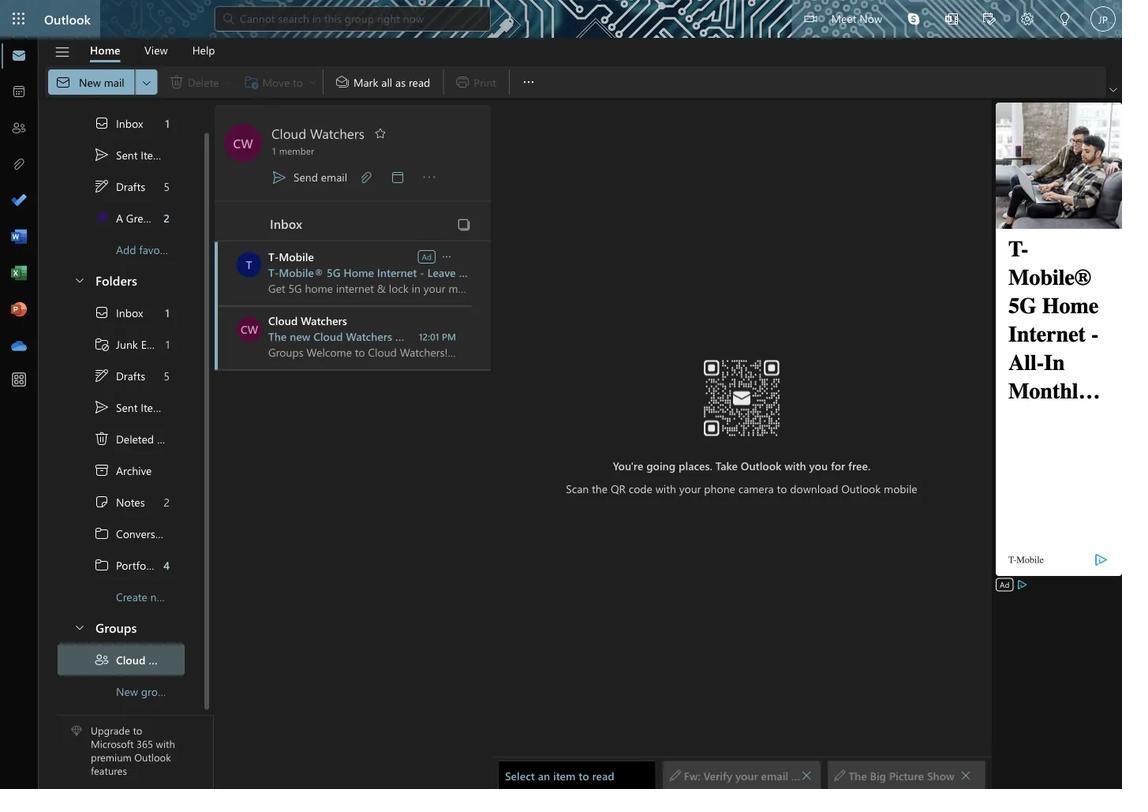 Task type: vqa. For each thing, say whether or not it's contained in the screenshot.
second /
no



Task type: locate. For each thing, give the bounding box(es) containing it.
 for 
[[94, 304, 110, 320]]

item
[[553, 768, 576, 783]]

0 vertical spatial cloud watchers
[[272, 124, 365, 142]]

1  tree item from the top
[[58, 517, 185, 549]]

new
[[79, 74, 101, 89], [116, 684, 138, 698]]

inbox up  junk email 1
[[116, 305, 143, 319]]

to right upgrade
[[133, 724, 142, 738]]

1 vertical spatial home
[[344, 265, 374, 280]]

to right item
[[579, 768, 589, 783]]

group left 'is'
[[395, 329, 426, 344]]

 tree item down mail
[[58, 107, 185, 139]]

2  tree item from the top
[[58, 360, 185, 391]]

0 vertical spatial 
[[94, 146, 110, 162]]

0 vertical spatial to
[[777, 481, 787, 496]]

 left supplier
[[801, 770, 813, 781]]

drafts for 
[[116, 179, 145, 193]]

1 horizontal spatial  button
[[955, 765, 977, 787]]

new inside  new mail
[[79, 74, 101, 89]]

1  from the top
[[94, 525, 110, 541]]

for left the coupa
[[792, 768, 806, 783]]

 up  at the left
[[94, 304, 110, 320]]

 drafts for 
[[94, 367, 145, 383]]

 up the 
[[94, 399, 110, 415]]

view
[[145, 43, 168, 57]]

1  tree item from the top
[[58, 107, 185, 139]]

0 vertical spatial  tree item
[[58, 170, 185, 202]]

t-
[[268, 249, 279, 264], [268, 265, 279, 280]]

home up mail
[[90, 43, 120, 57]]

1 vertical spatial read
[[592, 768, 615, 783]]

1 vertical spatial 
[[73, 273, 86, 286]]

0 vertical spatial the
[[268, 329, 287, 344]]

ad
[[422, 251, 432, 262], [1000, 579, 1010, 590]]

 tree item for 
[[58, 360, 185, 391]]

items inside  deleted items
[[157, 431, 184, 446]]

reading pane main content
[[492, 99, 992, 789]]

1  button from the left
[[801, 765, 813, 787]]

sent
[[116, 147, 138, 162], [116, 400, 138, 414]]

0 vertical spatial read
[[409, 74, 430, 89]]

2  button from the left
[[955, 765, 977, 787]]

0 horizontal spatial home
[[90, 43, 120, 57]]

for
[[831, 458, 846, 473], [792, 768, 806, 783]]

1 vertical spatial 
[[94, 304, 110, 320]]

1  button from the top
[[66, 265, 92, 294]]

your
[[679, 481, 701, 496], [736, 768, 758, 783]]

for right you
[[831, 458, 846, 473]]

 tree item
[[58, 139, 185, 170], [58, 391, 185, 423]]

read inside button
[[592, 768, 615, 783]]

cloud watchers image
[[237, 317, 262, 342]]

 tree item
[[58, 486, 185, 517]]

outlook up  button
[[44, 10, 91, 27]]

items up  deleted items
[[141, 400, 167, 414]]

 button
[[1047, 0, 1085, 40]]

 drafts for 
[[94, 178, 145, 194]]

 fw: verify your email for coupa supplier portal
[[670, 768, 919, 783]]

cloud watchers down mobile®
[[268, 313, 347, 328]]

 inside  fw: verify your email for coupa supplier portal
[[670, 770, 681, 781]]

cloud
[[272, 124, 306, 142], [268, 313, 298, 328], [314, 329, 343, 344], [116, 652, 145, 667]]

0 vertical spatial 2
[[164, 210, 170, 225]]

 left portfolio
[[94, 557, 110, 573]]

 tree item inside tree
[[58, 391, 185, 423]]

 right show
[[961, 770, 972, 781]]

notes
[[116, 494, 145, 509]]

cw left the 1 member popup button
[[233, 134, 253, 151]]


[[457, 218, 471, 232]]

2  from the top
[[94, 557, 110, 573]]

read for 
[[409, 74, 430, 89]]

 inside the folders tree item
[[73, 273, 86, 286]]

 tree item down  notes
[[58, 517, 185, 549]]

2 2 from the top
[[164, 494, 170, 509]]

1  drafts from the top
[[94, 178, 145, 194]]

premium
[[91, 750, 132, 764]]

1 left member
[[272, 144, 277, 157]]

1  from the top
[[94, 178, 110, 194]]

 left the send
[[272, 169, 287, 185]]

 left groups on the bottom left of page
[[73, 620, 86, 633]]

outlook up the camera
[[741, 458, 782, 473]]

1 horizontal spatial group
[[395, 329, 426, 344]]

big
[[870, 768, 886, 783]]

premium features image
[[71, 726, 82, 737]]

1 horizontal spatial 
[[521, 74, 537, 90]]

cw down t mobile image at the top left of page
[[241, 322, 258, 337]]

 button
[[453, 213, 475, 235]]

 inside button
[[801, 770, 813, 781]]

0 vertical spatial inbox
[[116, 115, 143, 130]]

 for  dropdown button within the the message list no conversations selected list box
[[440, 251, 453, 263]]

2  from the top
[[94, 304, 110, 320]]

new inside the message list no conversations selected list box
[[290, 329, 311, 344]]

 tree item up create on the left bottom
[[58, 549, 185, 581]]

1 vertical spatial  sent items
[[94, 399, 167, 415]]

2 up favorite
[[164, 210, 170, 225]]

 tree item up junk
[[58, 296, 185, 328]]

1 vertical spatial ad
[[1000, 579, 1010, 590]]

 button inside the groups tree item
[[66, 612, 92, 641]]

2  drafts from the top
[[94, 367, 145, 383]]

0 horizontal spatial your
[[679, 481, 701, 496]]


[[521, 74, 537, 90], [440, 251, 453, 263]]

cloud right 
[[116, 652, 145, 667]]

1 sent from the top
[[116, 147, 138, 162]]

2 vertical spatial items
[[157, 431, 184, 446]]

to do image
[[11, 193, 27, 209]]

inbox up t-mobile
[[270, 215, 302, 231]]

1 vertical spatial 
[[94, 557, 110, 573]]

 tree item up the  tree item
[[58, 139, 185, 170]]

0 vertical spatial  tree item
[[58, 107, 185, 139]]

1 horizontal spatial to
[[579, 768, 589, 783]]

 down 
[[94, 525, 110, 541]]

to inside 'you're going places. take outlook with you for free. scan the qr code with your phone camera to download outlook mobile'
[[777, 481, 787, 496]]

0 vertical spatial ad
[[422, 251, 432, 262]]

the left big
[[849, 768, 867, 783]]

 portfolio 4
[[94, 557, 170, 573]]

people image
[[11, 121, 27, 137]]

1 t- from the top
[[268, 249, 279, 264]]

watchers up new group
[[149, 652, 195, 667]]

create new folder tree item
[[58, 581, 202, 612]]

calendar image
[[11, 84, 27, 100]]

cw inside cloud watchers image
[[233, 134, 253, 151]]

0 horizontal spatial to
[[133, 724, 142, 738]]

1 vertical spatial 
[[272, 169, 287, 185]]

1 up "email"
[[165, 305, 170, 319]]

 the big picture show 
[[835, 768, 972, 783]]

0 horizontal spatial  button
[[801, 765, 813, 787]]

0 vertical spatial  button
[[66, 265, 92, 294]]

cw inside cloud watchers icon
[[241, 322, 258, 337]]

t- down t-mobile
[[268, 265, 279, 280]]


[[94, 115, 110, 131], [94, 304, 110, 320]]

2  from the top
[[94, 367, 110, 383]]


[[94, 525, 110, 541], [94, 557, 110, 573]]

1 2 from the top
[[164, 210, 170, 225]]

1 horizontal spatial email
[[761, 768, 789, 783]]

0 horizontal spatial new
[[79, 74, 101, 89]]

 tree item inside tree
[[58, 360, 185, 391]]

1 vertical spatial 
[[440, 251, 453, 263]]

drafts up the  tree item
[[116, 179, 145, 193]]

 for the
[[835, 770, 846, 781]]

tab list inside cloud watchers application
[[78, 38, 227, 62]]

email left the coupa
[[761, 768, 789, 783]]

 left big
[[835, 770, 846, 781]]

1 vertical spatial tree
[[58, 296, 202, 612]]

0 vertical spatial new
[[290, 329, 311, 344]]

with right 365
[[156, 737, 175, 751]]

 button
[[971, 0, 1009, 40]]

1 drafts from the top
[[116, 179, 145, 193]]

home
[[90, 43, 120, 57], [344, 265, 374, 280]]

2  tree item from the top
[[58, 391, 185, 423]]

 button inside the folders tree item
[[66, 265, 92, 294]]

1 horizontal spatial read
[[592, 768, 615, 783]]

your right verify
[[736, 768, 758, 783]]

0 vertical spatial new
[[79, 74, 101, 89]]

drafts for 
[[116, 368, 145, 383]]

0 vertical spatial tree
[[58, 69, 185, 265]]

1 vertical spatial  tree item
[[58, 296, 185, 328]]

1 horizontal spatial for
[[831, 458, 846, 473]]

inbox inside message list section
[[270, 215, 302, 231]]

ad up -
[[422, 251, 432, 262]]

0 horizontal spatial  button
[[440, 249, 454, 264]]

 inside  the big picture show 
[[835, 770, 846, 781]]

1 vertical spatial  drafts
[[94, 367, 145, 383]]

2 vertical spatial 
[[94, 399, 110, 415]]

cloud watchers
[[272, 124, 365, 142], [268, 313, 347, 328]]

home right '5g'
[[344, 265, 374, 280]]

 inside the groups tree item
[[73, 620, 86, 633]]

2  inbox from the top
[[94, 304, 143, 320]]

 tree item
[[58, 170, 185, 202], [58, 360, 185, 391]]

group inside tree item
[[141, 684, 171, 698]]

1 vertical spatial  button
[[66, 612, 92, 641]]

 tree item for 
[[58, 107, 185, 139]]

1 down move & delete group
[[165, 115, 170, 130]]

upgrade to microsoft 365 with premium outlook features
[[91, 724, 175, 778]]

2 vertical spatial to
[[579, 768, 589, 783]]

mail image
[[11, 48, 27, 64]]

 button right show
[[955, 765, 977, 787]]

0 vertical spatial 5
[[164, 179, 170, 193]]

5 for 
[[164, 368, 170, 383]]

0 horizontal spatial 
[[670, 770, 681, 781]]

read inside  mark all as read
[[409, 74, 430, 89]]

group inside the message list no conversations selected list box
[[395, 329, 426, 344]]

 inbox for 
[[94, 304, 143, 320]]

set your advertising preferences image
[[1016, 579, 1029, 591]]

1 vertical spatial email
[[761, 768, 789, 783]]

0 vertical spatial  inbox
[[94, 115, 143, 131]]

0 vertical spatial home
[[90, 43, 120, 57]]

2 vertical spatial with
[[156, 737, 175, 751]]

watchers left 
[[310, 124, 365, 142]]

1 right junk
[[166, 336, 170, 351]]

 drafts down  "tree item"
[[94, 367, 145, 383]]

0 vertical spatial 
[[140, 76, 153, 89]]

 button inside the message list no conversations selected list box
[[440, 249, 454, 264]]

 sent items up the deleted
[[94, 399, 167, 415]]

tree
[[58, 69, 185, 265], [58, 296, 202, 612]]

 up leave
[[440, 251, 453, 263]]

 down outlook banner
[[521, 74, 537, 90]]

1 vertical spatial 5
[[164, 368, 170, 383]]

mail
[[104, 74, 124, 89]]

 button left groups on the bottom left of page
[[66, 612, 92, 641]]

1 horizontal spatial  button
[[513, 66, 545, 98]]

1 vertical spatial cloud watchers
[[268, 313, 347, 328]]

1 horizontal spatial 
[[961, 770, 972, 781]]

0 horizontal spatial 
[[440, 251, 453, 263]]

 sent items
[[94, 146, 167, 162], [94, 399, 167, 415]]

tab list containing home
[[78, 38, 227, 62]]

1 inside message list section
[[272, 144, 277, 157]]

folder
[[173, 589, 202, 604]]

0 horizontal spatial 
[[801, 770, 813, 781]]

 tree item up the deleted
[[58, 391, 185, 423]]

new down  tree item
[[116, 684, 138, 698]]

jp image
[[1091, 6, 1116, 32]]

0 vertical spatial  button
[[513, 66, 545, 98]]

5g
[[327, 265, 341, 280]]

items up the  tree item
[[141, 147, 167, 162]]

cw for select a conversation checkbox
[[241, 322, 258, 337]]

0 vertical spatial for
[[831, 458, 846, 473]]

 button
[[801, 765, 813, 787], [955, 765, 977, 787]]

 left folders
[[73, 273, 86, 286]]

with down going
[[656, 481, 676, 496]]

 inbox down mail
[[94, 115, 143, 131]]

1  tree item from the top
[[58, 170, 185, 202]]

0 vertical spatial  drafts
[[94, 178, 145, 194]]

read right item
[[592, 768, 615, 783]]

 tree item for 
[[58, 170, 185, 202]]

drafts down  junk email 1
[[116, 368, 145, 383]]

items right the deleted
[[157, 431, 184, 446]]

cloud watchers inside popup button
[[272, 124, 365, 142]]

 button left supplier
[[801, 765, 813, 787]]

1 vertical spatial  tree item
[[58, 360, 185, 391]]

2  from the left
[[835, 770, 846, 781]]

0 horizontal spatial new
[[150, 589, 170, 604]]

2 5 from the top
[[164, 368, 170, 383]]


[[54, 44, 71, 60]]

1 horizontal spatial the
[[849, 768, 867, 783]]

folders
[[96, 271, 137, 288]]

ad left set your advertising preferences icon
[[1000, 579, 1010, 590]]

with left you
[[785, 458, 806, 473]]

2 inside the  tree item
[[164, 210, 170, 225]]

0 vertical spatial 
[[94, 178, 110, 194]]

12:01 pm
[[419, 330, 456, 343]]

2 sent from the top
[[116, 400, 138, 414]]

for inside 'you're going places. take outlook with you for free. scan the qr code with your phone camera to download outlook mobile'
[[831, 458, 846, 473]]

 button
[[66, 265, 92, 294], [66, 612, 92, 641]]

 button up leave
[[440, 249, 454, 264]]

1 5 from the top
[[164, 179, 170, 193]]

1 horizontal spatial your
[[736, 768, 758, 783]]

1 vertical spatial new
[[116, 684, 138, 698]]

 up  at left
[[94, 178, 110, 194]]

read right as
[[409, 74, 430, 89]]


[[94, 146, 110, 162], [272, 169, 287, 185], [94, 399, 110, 415]]

1 horizontal spatial 
[[835, 770, 846, 781]]

1 vertical spatial your
[[736, 768, 758, 783]]

read
[[409, 74, 430, 89], [592, 768, 615, 783]]

2  from the left
[[961, 770, 972, 781]]

email right the send
[[321, 170, 347, 184]]

the
[[592, 481, 608, 496]]

cloud up the 1 member popup button
[[272, 124, 306, 142]]

 notes
[[94, 494, 145, 510]]

 junk email 1
[[94, 336, 170, 352]]


[[94, 178, 110, 194], [94, 367, 110, 383]]

tab list
[[78, 38, 227, 62]]

 tree item
[[58, 423, 185, 454]]

drafts
[[116, 179, 145, 193], [116, 368, 145, 383]]

watchers left 12:01
[[346, 329, 392, 344]]

0 vertical spatial your
[[679, 481, 701, 496]]

 for fw:
[[670, 770, 681, 781]]

0 horizontal spatial ad
[[422, 251, 432, 262]]

1 vertical spatial new
[[150, 589, 170, 604]]

new left folder
[[150, 589, 170, 604]]

new left mail
[[79, 74, 101, 89]]

as
[[395, 74, 406, 89]]

1 horizontal spatial home
[[344, 265, 374, 280]]

 tree item up  at left
[[58, 170, 185, 202]]

 tree item
[[58, 107, 185, 139], [58, 296, 185, 328]]

0 vertical spatial  sent items
[[94, 146, 167, 162]]

2 vertical spatial inbox
[[116, 305, 143, 319]]

new inside tree item
[[150, 589, 170, 604]]

1 tree from the top
[[58, 69, 185, 265]]

2 inside  'tree item'
[[164, 494, 170, 509]]

Select a conversation checkbox
[[237, 317, 268, 342]]

1 member button
[[268, 144, 314, 157]]

new group
[[116, 684, 171, 698]]

 left fw:
[[670, 770, 681, 781]]

1  inbox from the top
[[94, 115, 143, 131]]

inbox down mail
[[116, 115, 143, 130]]

2 horizontal spatial with
[[785, 458, 806, 473]]

0 vertical spatial cw
[[233, 134, 253, 151]]


[[946, 13, 958, 25]]

 up  at left
[[94, 146, 110, 162]]

the new cloud watchers group is ready
[[268, 329, 467, 344]]

sent up  tree item
[[116, 400, 138, 414]]

0 horizontal spatial read
[[409, 74, 430, 89]]

 down  at the left
[[94, 367, 110, 383]]

0 vertical spatial group
[[395, 329, 426, 344]]

1 vertical spatial t-
[[268, 265, 279, 280]]

outlook banner
[[0, 0, 1122, 40]]

2  tree item from the top
[[58, 296, 185, 328]]

sent up the  tree item
[[116, 147, 138, 162]]

new group tree item
[[58, 675, 185, 707]]

 right mail
[[140, 76, 153, 89]]

inbox
[[116, 115, 143, 130], [270, 215, 302, 231], [116, 305, 143, 319]]

outlook inside banner
[[44, 10, 91, 27]]


[[140, 76, 153, 89], [73, 273, 86, 286], [73, 620, 86, 633]]

your down places.
[[679, 481, 701, 496]]

 archive
[[94, 462, 152, 478]]

1 vertical spatial 2
[[164, 494, 170, 509]]

cloud watchers up member
[[272, 124, 365, 142]]

5 down "email"
[[164, 368, 170, 383]]

the right cloud watchers icon at top left
[[268, 329, 287, 344]]

the
[[268, 329, 287, 344], [849, 768, 867, 783]]

0 vertical spatial email
[[321, 170, 347, 184]]

add
[[116, 242, 136, 256]]

2 t- from the top
[[268, 265, 279, 280]]

1 vertical spatial drafts
[[116, 368, 145, 383]]

qr
[[611, 481, 626, 496]]

1  from the top
[[94, 115, 110, 131]]

1  from the left
[[670, 770, 681, 781]]

1 vertical spatial to
[[133, 724, 142, 738]]


[[55, 74, 71, 90]]

portal
[[889, 768, 919, 783]]

0 vertical spatial 
[[521, 74, 537, 90]]

ready
[[439, 329, 467, 344]]

1 vertical spatial sent
[[116, 400, 138, 414]]

 for topmost  dropdown button
[[521, 74, 537, 90]]

2  button from the top
[[66, 612, 92, 641]]

upgrade
[[91, 724, 130, 738]]

group down ' cloud watchers'
[[141, 684, 171, 698]]

0 horizontal spatial for
[[792, 768, 806, 783]]

new right select a conversation checkbox
[[290, 329, 311, 344]]

 tree item
[[58, 202, 185, 233]]

 for 
[[94, 367, 110, 383]]

to right the camera
[[777, 481, 787, 496]]

 down  new mail
[[94, 115, 110, 131]]

watchers inside popup button
[[310, 124, 365, 142]]

 tree item down junk
[[58, 360, 185, 391]]

t-mobile® 5g home internet - leave rising rates behind
[[268, 265, 558, 280]]

12:01
[[419, 330, 439, 343]]

2 drafts from the top
[[116, 368, 145, 383]]

1  from the left
[[801, 770, 813, 781]]

mobile
[[884, 481, 918, 496]]

 button
[[47, 39, 78, 66]]

cloud down '5g'
[[314, 329, 343, 344]]

supplier
[[844, 768, 886, 783]]

1 vertical spatial cw
[[241, 322, 258, 337]]

0 vertical spatial  tree item
[[58, 139, 185, 170]]

 inbox down the folders tree item
[[94, 304, 143, 320]]

files image
[[11, 157, 27, 173]]

 button
[[382, 160, 414, 195]]

 sent items up the  tree item
[[94, 146, 167, 162]]

5 for 
[[164, 179, 170, 193]]

2
[[164, 210, 170, 225], [164, 494, 170, 509]]

email inside ' send email'
[[321, 170, 347, 184]]

5 up the  tree item
[[164, 179, 170, 193]]

outlook right premium
[[134, 750, 171, 764]]

 button left folders
[[66, 265, 92, 294]]

t- right t
[[268, 249, 279, 264]]


[[221, 11, 237, 27]]

 button for for
[[801, 765, 813, 787]]

groups
[[96, 618, 137, 635]]

 tree item
[[58, 517, 185, 549], [58, 549, 185, 581]]

1 vertical spatial inbox
[[270, 215, 302, 231]]

watchers inside ' cloud watchers'
[[149, 652, 195, 667]]

0 horizontal spatial with
[[156, 737, 175, 751]]

 button down outlook banner
[[513, 66, 545, 98]]

archive
[[116, 463, 152, 477]]

pm
[[442, 330, 456, 343]]

1 vertical spatial 
[[94, 367, 110, 383]]

1 vertical spatial group
[[141, 684, 171, 698]]

1 vertical spatial  button
[[440, 249, 454, 264]]

new for the
[[290, 329, 311, 344]]

 inside the message list no conversations selected list box
[[440, 251, 453, 263]]

cloud inside ' cloud watchers'
[[116, 652, 145, 667]]

 button
[[895, 0, 933, 38]]

0 horizontal spatial the
[[268, 329, 287, 344]]

2 right notes
[[164, 494, 170, 509]]

 drafts up the  tree item
[[94, 178, 145, 194]]

1 vertical spatial the
[[849, 768, 867, 783]]

2 vertical spatial 
[[73, 620, 86, 633]]

0 vertical spatial sent
[[116, 147, 138, 162]]



Task type: describe. For each thing, give the bounding box(es) containing it.
mobile®
[[279, 265, 324, 280]]

 inside message list section
[[272, 169, 287, 185]]

outlook link
[[44, 0, 91, 38]]

help
[[192, 43, 215, 57]]

 deleted items
[[94, 431, 184, 446]]

add favorite tree item
[[58, 233, 185, 265]]

1 inside  junk email 1
[[166, 336, 170, 351]]


[[335, 74, 350, 90]]


[[1021, 13, 1034, 25]]

-
[[420, 265, 424, 280]]

rates
[[493, 265, 520, 280]]

 mark all as read
[[335, 74, 430, 90]]

 for  portfolio 4
[[94, 557, 110, 573]]

t- for mobile®
[[268, 265, 279, 280]]

1  tree item from the top
[[58, 139, 185, 170]]

groups tree item
[[58, 612, 185, 644]]

word image
[[11, 230, 27, 245]]


[[805, 13, 817, 25]]

0 vertical spatial items
[[141, 147, 167, 162]]

home inside the message list no conversations selected list box
[[344, 265, 374, 280]]

powerpoint image
[[11, 302, 27, 318]]

 for 
[[94, 525, 110, 541]]

message list section
[[215, 105, 558, 789]]

 button for folders
[[66, 265, 92, 294]]

t
[[246, 257, 252, 272]]

mobile
[[279, 249, 314, 264]]

 button
[[1009, 0, 1047, 40]]

 search field
[[215, 0, 491, 36]]

cloud watchers inside the message list no conversations selected list box
[[268, 313, 347, 328]]

2 for 
[[164, 494, 170, 509]]

2  tree item from the top
[[58, 549, 185, 581]]

Cannot search in this group right now field
[[238, 10, 482, 26]]


[[94, 336, 110, 352]]

to inside button
[[579, 768, 589, 783]]

 for folders
[[73, 273, 86, 286]]

outlook inside 'upgrade to microsoft 365 with premium outlook features'
[[134, 750, 171, 764]]

to inside 'upgrade to microsoft 365 with premium outlook features'
[[133, 724, 142, 738]]

email inside reading pane main content
[[761, 768, 789, 783]]

send
[[294, 170, 318, 184]]

show
[[927, 768, 955, 783]]

 button for groups
[[66, 612, 92, 641]]

help button
[[180, 38, 227, 62]]

meet now
[[832, 11, 883, 25]]

move & delete group
[[48, 66, 320, 98]]

1 vertical spatial with
[[656, 481, 676, 496]]


[[94, 494, 110, 510]]

features
[[91, 764, 127, 778]]

picture
[[890, 768, 924, 783]]

email
[[141, 336, 167, 351]]

2 tree from the top
[[58, 296, 202, 612]]

leave
[[428, 265, 456, 280]]

 for 
[[94, 115, 110, 131]]

1 vertical spatial items
[[141, 400, 167, 414]]

message list no conversations selected list box
[[215, 242, 558, 789]]

places.
[[679, 458, 713, 473]]

 button
[[136, 69, 158, 95]]


[[94, 652, 110, 667]]

outlook down free.
[[842, 481, 881, 496]]

you're
[[613, 458, 644, 473]]

new for create
[[150, 589, 170, 604]]

cloud watchers image
[[224, 124, 262, 162]]

camera
[[739, 481, 774, 496]]

 button
[[1107, 82, 1121, 98]]

watchers up the new cloud watchers group is ready
[[301, 313, 347, 328]]


[[423, 171, 436, 184]]

 inbox for 
[[94, 115, 143, 131]]

onedrive image
[[11, 339, 27, 354]]

coupa
[[809, 768, 841, 783]]

 send email
[[272, 169, 347, 185]]

junk
[[116, 336, 138, 351]]

rising
[[459, 265, 490, 280]]

t mobile image
[[236, 252, 262, 277]]

select an item to read button
[[498, 761, 656, 789]]

365
[[137, 737, 153, 751]]

inbox for 
[[116, 115, 143, 130]]

2 for 
[[164, 210, 170, 225]]

member
[[279, 144, 314, 157]]

 new mail
[[55, 74, 124, 90]]

t-mobile
[[268, 249, 314, 264]]

 inside dropdown button
[[140, 76, 153, 89]]

 tree item for 
[[58, 296, 185, 328]]


[[358, 169, 374, 185]]

1  sent items from the top
[[94, 146, 167, 162]]

excel image
[[11, 266, 27, 282]]

you
[[810, 458, 828, 473]]


[[374, 127, 387, 139]]

deleted
[[116, 431, 154, 446]]

read for select
[[592, 768, 615, 783]]

portfolio
[[116, 557, 158, 572]]

inbox for 
[[116, 305, 143, 319]]

 for 
[[94, 178, 110, 194]]


[[94, 210, 110, 225]]

t- for mobile
[[268, 249, 279, 264]]

select
[[505, 768, 535, 783]]

free.
[[849, 458, 871, 473]]

cw button
[[224, 124, 262, 162]]

view button
[[133, 38, 180, 62]]


[[1059, 13, 1072, 25]]

the inside list box
[[268, 329, 287, 344]]

the inside reading pane main content
[[849, 768, 867, 783]]

2  sent items from the top
[[94, 399, 167, 415]]

scan
[[566, 481, 589, 496]]

take
[[716, 458, 738, 473]]


[[94, 431, 110, 446]]

your inside 'you're going places. take outlook with you for free. scan the qr code with your phone camera to download outlook mobile'
[[679, 481, 701, 496]]

new inside tree item
[[116, 684, 138, 698]]

cloud watchers application
[[0, 0, 1122, 789]]

 inside  the big picture show 
[[961, 770, 972, 781]]

more apps image
[[11, 373, 27, 388]]

meet
[[832, 11, 857, 25]]

verify
[[704, 768, 733, 783]]

all
[[381, 74, 392, 89]]

mark
[[354, 74, 378, 89]]

ad inside the message list no conversations selected list box
[[422, 251, 432, 262]]


[[390, 169, 406, 185]]

code
[[629, 481, 653, 496]]

 for groups
[[73, 620, 86, 633]]

left-rail-appbar navigation
[[3, 38, 35, 365]]


[[908, 13, 920, 25]]

is
[[429, 329, 436, 344]]

cloud inside popup button
[[272, 124, 306, 142]]

create new folder
[[116, 589, 202, 604]]

download
[[790, 481, 839, 496]]

select an item to read
[[505, 768, 615, 783]]

 button
[[368, 126, 393, 143]]

favorite
[[139, 242, 176, 256]]

phone
[[704, 481, 736, 496]]

 tree item
[[58, 454, 185, 486]]

1 horizontal spatial ad
[[1000, 579, 1010, 590]]

internet
[[377, 265, 417, 280]]

 tree item
[[58, 644, 195, 675]]

1 member
[[272, 144, 314, 157]]

with inside 'upgrade to microsoft 365 with premium outlook features'
[[156, 737, 175, 751]]

 tree item
[[58, 328, 185, 360]]

home inside button
[[90, 43, 120, 57]]

cw for cw popup button
[[233, 134, 253, 151]]

cloud right cloud watchers icon at top left
[[268, 313, 298, 328]]

 button for 
[[955, 765, 977, 787]]

 button
[[933, 0, 971, 40]]

 button
[[414, 160, 445, 195]]

folders tree item
[[58, 265, 185, 296]]

add favorite
[[116, 242, 176, 256]]



